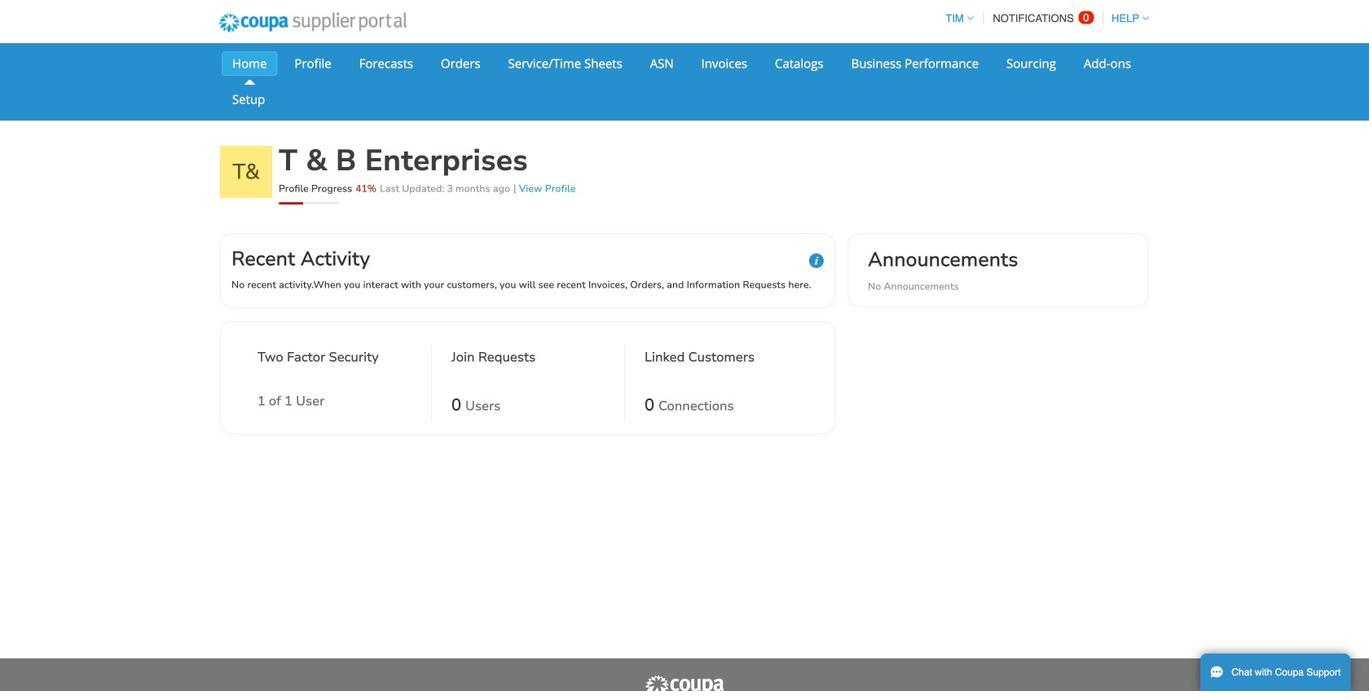 Task type: locate. For each thing, give the bounding box(es) containing it.
navigation
[[939, 2, 1150, 34]]

0 horizontal spatial coupa supplier portal image
[[208, 2, 418, 43]]

coupa supplier portal image
[[208, 2, 418, 43], [644, 675, 726, 691]]

1 horizontal spatial coupa supplier portal image
[[644, 675, 726, 691]]

t& image
[[220, 146, 272, 198]]

1 vertical spatial coupa supplier portal image
[[644, 675, 726, 691]]

0 vertical spatial coupa supplier portal image
[[208, 2, 418, 43]]

additional information image
[[810, 254, 824, 268]]



Task type: vqa. For each thing, say whether or not it's contained in the screenshot.
T& "Image"
yes



